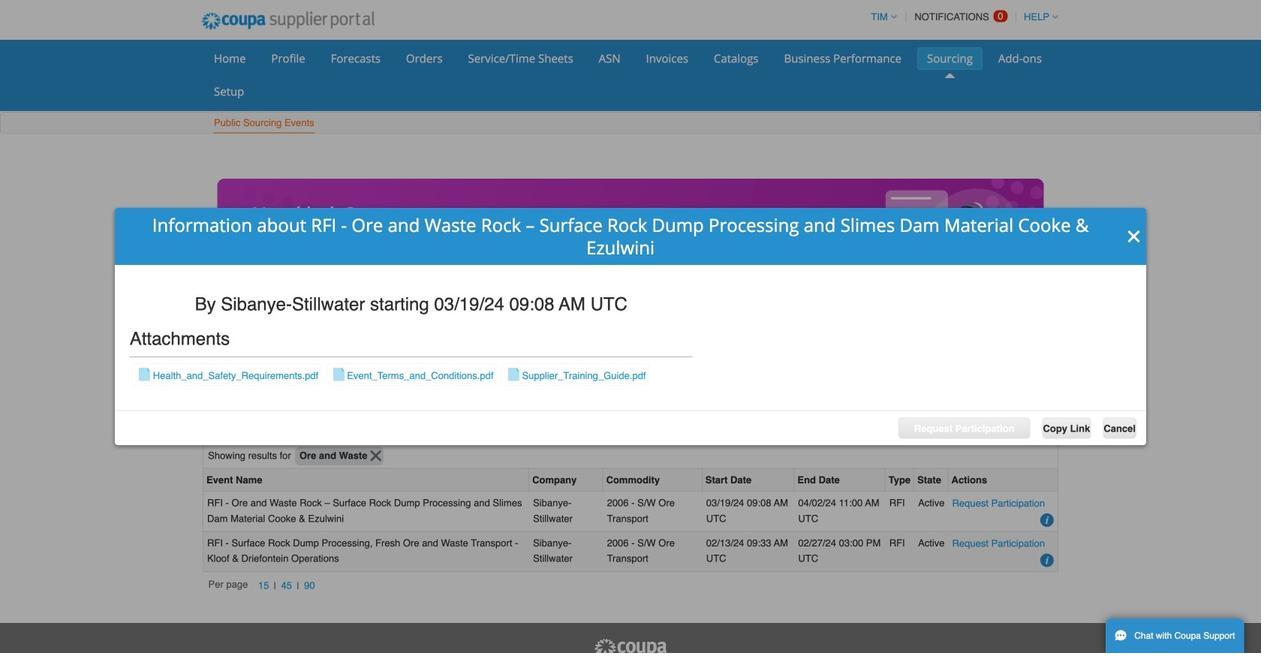 Task type: vqa. For each thing, say whether or not it's contained in the screenshot.
Notifications
no



Task type: locate. For each thing, give the bounding box(es) containing it.
search image
[[1034, 423, 1048, 436]]

coupa supplier portal image
[[191, 2, 385, 40], [593, 638, 668, 653]]

0 horizontal spatial coupa supplier portal image
[[191, 2, 385, 40]]

type element
[[886, 469, 915, 492]]

actions element
[[949, 469, 1058, 492]]

previous image
[[219, 238, 231, 250]]

tab list
[[203, 394, 1059, 415]]

0 vertical spatial coupa supplier portal image
[[191, 2, 385, 40]]

1 horizontal spatial coupa supplier portal image
[[593, 638, 668, 653]]

close image
[[1127, 229, 1142, 244]]

company element
[[529, 469, 603, 492]]

navigation
[[208, 578, 320, 594]]



Task type: describe. For each thing, give the bounding box(es) containing it.
Search text field
[[948, 419, 1053, 440]]

1 vertical spatial coupa supplier portal image
[[593, 638, 668, 653]]

information about rfi - ore and waste rock – surface rock dump processing and slimes dam material cooke & ezulwini dialog
[[115, 208, 1146, 445]]

event name element
[[203, 469, 529, 492]]

state element
[[915, 469, 949, 492]]

start date element
[[703, 469, 795, 492]]

clear filter image
[[371, 450, 381, 461]]

commodity element
[[603, 469, 703, 492]]

end date element
[[795, 469, 886, 492]]



